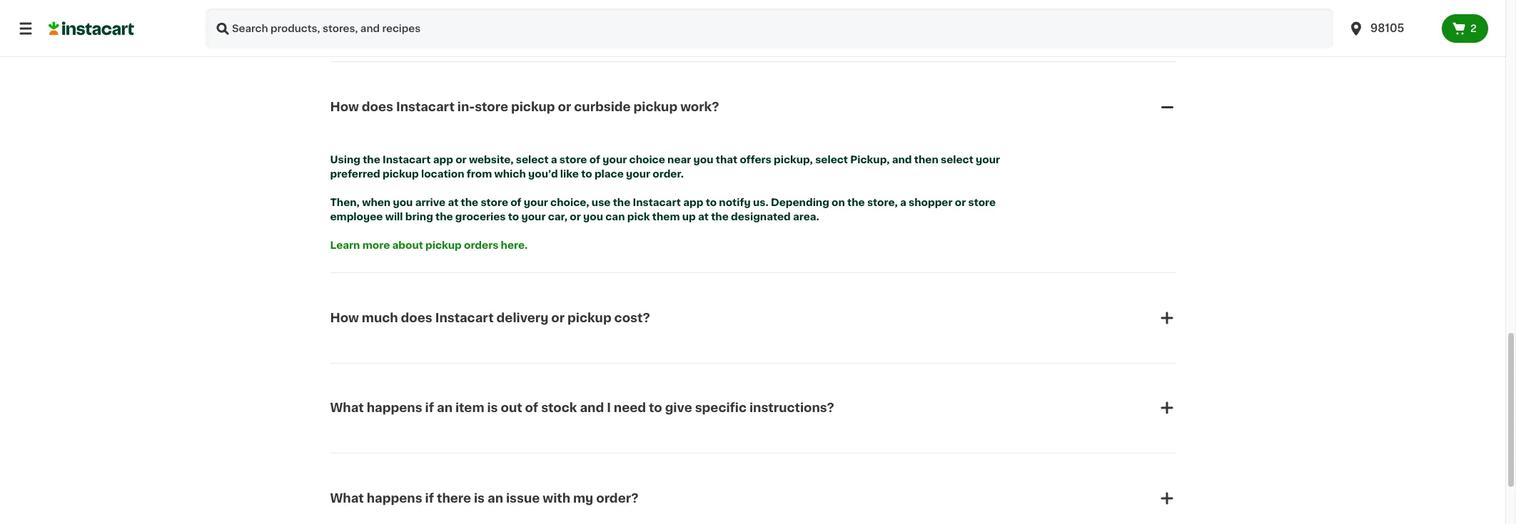 Task type: locate. For each thing, give the bounding box(es) containing it.
1 vertical spatial about
[[392, 241, 423, 251]]

learn more about pickup orders here. link
[[330, 241, 528, 251]]

1 horizontal spatial at
[[698, 212, 709, 222]]

website,
[[469, 155, 514, 165]]

store up groceries
[[481, 198, 508, 208]]

instructions?
[[750, 403, 835, 414]]

1 vertical spatial if
[[425, 493, 434, 505]]

1 about from the top
[[392, 29, 423, 39]]

0 horizontal spatial does
[[362, 101, 393, 112]]

learn
[[330, 29, 360, 39], [330, 241, 360, 251]]

like
[[560, 169, 579, 179]]

about for pickup
[[392, 241, 423, 251]]

how much does instacart delivery or pickup cost?
[[330, 313, 650, 324]]

you left that on the top of page
[[694, 155, 714, 165]]

at right arrive
[[448, 198, 459, 208]]

select right pickup,
[[816, 155, 848, 165]]

0 vertical spatial app
[[433, 155, 453, 165]]

learn more about instacart same-day delivery here.
[[330, 29, 604, 39]]

2 vertical spatial of
[[525, 403, 539, 414]]

2 horizontal spatial select
[[941, 155, 974, 165]]

order?
[[596, 493, 639, 505]]

day
[[509, 29, 529, 39]]

1 vertical spatial happens
[[367, 493, 422, 505]]

or inside the "using the instacart app or website, select a store of your choice near you that offers pickup, select pickup, and then select your preferred pickup location from which you'd like to place your order."
[[456, 155, 467, 165]]

1 horizontal spatial here.
[[577, 29, 604, 39]]

2 horizontal spatial of
[[590, 155, 601, 165]]

1 how from the top
[[330, 101, 359, 112]]

learn more about pickup orders here.
[[330, 241, 528, 251]]

2 select from the left
[[816, 155, 848, 165]]

1 if from the top
[[425, 403, 434, 414]]

2 how from the top
[[330, 313, 359, 324]]

1 horizontal spatial select
[[816, 155, 848, 165]]

2 happens from the top
[[367, 493, 422, 505]]

store up like at top left
[[560, 155, 587, 165]]

1 horizontal spatial app
[[684, 198, 704, 208]]

how left much
[[330, 313, 359, 324]]

1 vertical spatial an
[[488, 493, 503, 505]]

1 more from the top
[[363, 29, 390, 39]]

98105 button
[[1340, 9, 1442, 49]]

a inside then, when you arrive at the store of your choice, use the instacart app to notify us. depending on the store, a shopper or store employee will bring the groceries to your car, or you can pick them up at the designated area.
[[900, 198, 907, 208]]

your right the find
[[725, 1, 750, 11]]

0 vertical spatial an
[[437, 403, 453, 414]]

0 horizontal spatial app
[[433, 155, 453, 165]]

here.
[[577, 29, 604, 39], [501, 241, 528, 251]]

1 vertical spatial how
[[330, 313, 359, 324]]

3 select from the left
[[941, 155, 974, 165]]

your right then
[[976, 155, 1000, 165]]

0 vertical spatial a
[[551, 155, 557, 165]]

parking,
[[504, 1, 547, 11]]

to
[[689, 1, 700, 11], [581, 169, 592, 179], [706, 198, 717, 208], [508, 212, 519, 222], [649, 403, 662, 414]]

bring
[[405, 212, 433, 222]]

store inside how does instacart in-store pickup or curbside pickup work? dropdown button
[[475, 101, 508, 112]]

how up using in the left top of the page
[[330, 101, 359, 112]]

here. down "codes,"
[[577, 29, 604, 39]]

0 vertical spatial what
[[330, 403, 364, 414]]

1 vertical spatial more
[[363, 241, 390, 251]]

if left there
[[425, 493, 434, 505]]

0 vertical spatial happens
[[367, 403, 422, 414]]

an inside what happens if an item is out of stock and i need to give specific instructions? dropdown button
[[437, 403, 453, 414]]

pickup up when
[[383, 169, 419, 179]]

1 vertical spatial learn
[[330, 241, 360, 251]]

from
[[467, 169, 492, 179]]

about down helpful
[[392, 29, 423, 39]]

2 more from the top
[[363, 241, 390, 251]]

if left "item"
[[425, 403, 434, 414]]

the down notify
[[711, 212, 729, 222]]

select right then
[[941, 155, 974, 165]]

can
[[606, 212, 625, 222]]

and left i
[[580, 403, 604, 414]]

1 happens from the top
[[367, 403, 422, 414]]

your up place
[[603, 155, 627, 165]]

1 vertical spatial you
[[393, 198, 413, 208]]

0 horizontal spatial select
[[516, 155, 549, 165]]

1 what from the top
[[330, 403, 364, 414]]

of inside dropdown button
[[525, 403, 539, 414]]

1 vertical spatial and
[[580, 403, 604, 414]]

an left "item"
[[437, 403, 453, 414]]

0 vertical spatial here.
[[577, 29, 604, 39]]

app up location
[[433, 155, 453, 165]]

store
[[475, 101, 508, 112], [560, 155, 587, 165], [481, 198, 508, 208], [969, 198, 996, 208]]

what happens if an item is out of stock and i need to give specific instructions?
[[330, 403, 835, 414]]

there
[[437, 493, 471, 505]]

of down which
[[511, 198, 522, 208]]

an
[[437, 403, 453, 414], [488, 493, 503, 505]]

1 vertical spatial what
[[330, 493, 364, 505]]

the up preferred
[[363, 155, 380, 165]]

0 vertical spatial if
[[425, 403, 434, 414]]

select up you'd
[[516, 155, 549, 165]]

and
[[892, 155, 912, 165], [580, 403, 604, 414]]

0 horizontal spatial is
[[474, 493, 485, 505]]

instacart logo image
[[49, 20, 134, 37]]

what happens if there is an issue with my order?
[[330, 493, 639, 505]]

to left give
[[649, 403, 662, 414]]

your
[[725, 1, 750, 11], [603, 155, 627, 165], [976, 155, 1000, 165], [626, 169, 651, 179], [524, 198, 548, 208], [522, 212, 546, 222]]

1 vertical spatial delivery
[[497, 313, 549, 324]]

about down bring
[[392, 241, 423, 251]]

learn for learn more about instacart same-day delivery here.
[[330, 29, 360, 39]]

2 if from the top
[[425, 493, 434, 505]]

what for what happens if an item is out of stock and i need to give specific instructions?
[[330, 403, 364, 414]]

how
[[330, 101, 359, 112], [330, 313, 359, 324]]

2 what from the top
[[330, 493, 364, 505]]

out
[[501, 403, 522, 414]]

then
[[915, 155, 939, 165]]

i
[[607, 403, 611, 414]]

1 learn from the top
[[330, 29, 360, 39]]

of inside then, when you arrive at the store of your choice, use the instacart app to notify us. depending on the store, a shopper or store employee will bring the groceries to your car, or you can pick them up at the designated area.
[[511, 198, 522, 208]]

is left out
[[487, 403, 498, 414]]

on
[[832, 198, 845, 208]]

0 vertical spatial learn
[[330, 29, 360, 39]]

and left then
[[892, 155, 912, 165]]

what
[[330, 403, 364, 414], [330, 493, 364, 505]]

and inside dropdown button
[[580, 403, 604, 414]]

learn down -
[[330, 29, 360, 39]]

2 learn from the top
[[330, 241, 360, 251]]

you down the use
[[583, 212, 603, 222]]

if for an
[[425, 403, 434, 414]]

0 horizontal spatial an
[[437, 403, 453, 414]]

0 horizontal spatial a
[[551, 155, 557, 165]]

how much does instacart delivery or pickup cost? button
[[330, 293, 1176, 344]]

pickup
[[511, 101, 555, 112], [634, 101, 678, 112], [383, 169, 419, 179], [426, 241, 462, 251], [568, 313, 612, 324]]

what happens if an item is out of stock and i need to give specific instructions? button
[[330, 383, 1176, 434]]

you
[[694, 155, 714, 165], [393, 198, 413, 208], [583, 212, 603, 222]]

near
[[668, 155, 691, 165]]

a up you'd
[[551, 155, 557, 165]]

0 vertical spatial you
[[694, 155, 714, 165]]

more down leaving
[[363, 29, 390, 39]]

of right out
[[525, 403, 539, 414]]

location
[[421, 169, 465, 179]]

then,
[[330, 198, 360, 208]]

does
[[362, 101, 393, 112], [401, 313, 433, 324]]

does up preferred
[[362, 101, 393, 112]]

which
[[494, 169, 526, 179]]

at right up
[[698, 212, 709, 222]]

here. right orders
[[501, 241, 528, 251]]

1 vertical spatial here.
[[501, 241, 528, 251]]

Search field
[[206, 9, 1334, 49]]

item
[[456, 403, 484, 414]]

cost?
[[615, 313, 650, 324]]

at
[[448, 198, 459, 208], [698, 212, 709, 222]]

helpful
[[381, 1, 418, 11]]

you inside the "using the instacart app or website, select a store of your choice near you that offers pickup, select pickup, and then select your preferred pickup location from which you'd like to place your order."
[[694, 155, 714, 165]]

None search field
[[206, 9, 1334, 49]]

the up groceries
[[461, 198, 479, 208]]

if for there
[[425, 493, 434, 505]]

the down arrive
[[436, 212, 453, 222]]

0 vertical spatial of
[[590, 155, 601, 165]]

pickup down bring
[[426, 241, 462, 251]]

0 vertical spatial at
[[448, 198, 459, 208]]

of
[[590, 155, 601, 165], [511, 198, 522, 208], [525, 403, 539, 414]]

of up place
[[590, 155, 601, 165]]

does right much
[[401, 313, 433, 324]]

learn down employee
[[330, 241, 360, 251]]

1 vertical spatial at
[[698, 212, 709, 222]]

app up up
[[684, 198, 704, 208]]

is right there
[[474, 493, 485, 505]]

about
[[392, 29, 423, 39], [392, 241, 423, 251]]

0 horizontal spatial of
[[511, 198, 522, 208]]

1 horizontal spatial does
[[401, 313, 433, 324]]

2 horizontal spatial you
[[694, 155, 714, 165]]

more down will
[[363, 241, 390, 251]]

0 vertical spatial more
[[363, 29, 390, 39]]

a
[[551, 155, 557, 165], [900, 198, 907, 208]]

1 vertical spatial app
[[684, 198, 704, 208]]

if
[[425, 403, 434, 414], [425, 493, 434, 505]]

app
[[433, 155, 453, 165], [684, 198, 704, 208]]

need
[[614, 403, 646, 414]]

to right like at top left
[[581, 169, 592, 179]]

what happens if there is an issue with my order? button
[[330, 473, 1176, 525]]

1 select from the left
[[516, 155, 549, 165]]

-
[[330, 1, 335, 11]]

0 vertical spatial how
[[330, 101, 359, 112]]

a right store,
[[900, 198, 907, 208]]

0 vertical spatial and
[[892, 155, 912, 165]]

98105
[[1371, 23, 1405, 34]]

how does instacart in-store pickup or curbside pickup work? button
[[330, 81, 1176, 132]]

2 about from the top
[[392, 241, 423, 251]]

instacart inside then, when you arrive at the store of your choice, use the instacart app to notify us. depending on the store, a shopper or store employee will bring the groceries to your car, or you can pick them up at the designated area.
[[633, 198, 681, 208]]

more for learn more about instacart same-day delivery here.
[[363, 29, 390, 39]]

1 horizontal spatial and
[[892, 155, 912, 165]]

store up website, in the top left of the page
[[475, 101, 508, 112]]

1 vertical spatial a
[[900, 198, 907, 208]]

more
[[363, 29, 390, 39], [363, 241, 390, 251]]

1 vertical spatial of
[[511, 198, 522, 208]]

0 horizontal spatial and
[[580, 403, 604, 414]]

0 horizontal spatial you
[[393, 198, 413, 208]]

1 horizontal spatial is
[[487, 403, 498, 414]]

1 horizontal spatial of
[[525, 403, 539, 414]]

you up will
[[393, 198, 413, 208]]

an left issue
[[488, 493, 503, 505]]

place
[[595, 169, 624, 179]]

select
[[516, 155, 549, 165], [816, 155, 848, 165], [941, 155, 974, 165]]

the
[[363, 155, 380, 165], [461, 198, 479, 208], [613, 198, 631, 208], [848, 198, 865, 208], [436, 212, 453, 222], [711, 212, 729, 222]]

1 horizontal spatial you
[[583, 212, 603, 222]]

1 horizontal spatial a
[[900, 198, 907, 208]]

app inside the "using the instacart app or website, select a store of your choice near you that offers pickup, select pickup, and then select your preferred pickup location from which you'd like to place your order."
[[433, 155, 453, 165]]

pickup left cost? at the left bottom of the page
[[568, 313, 612, 324]]

1 horizontal spatial an
[[488, 493, 503, 505]]

instacart
[[426, 29, 474, 39], [396, 101, 455, 112], [383, 155, 431, 165], [633, 198, 681, 208], [435, 313, 494, 324]]

that
[[716, 155, 738, 165]]

0 vertical spatial about
[[392, 29, 423, 39]]

happens
[[367, 403, 422, 414], [367, 493, 422, 505]]

is
[[487, 403, 498, 414], [474, 493, 485, 505]]



Task type: vqa. For each thing, say whether or not it's contained in the screenshot.
100% satisfaction guarantee within the button
no



Task type: describe. For each thing, give the bounding box(es) containing it.
app inside then, when you arrive at the store of your choice, use the instacart app to notify us. depending on the store, a shopper or store employee will bring the groceries to your car, or you can pick them up at the designated area.
[[684, 198, 704, 208]]

shopper
[[909, 198, 953, 208]]

your left car,
[[522, 212, 546, 222]]

store inside the "using the instacart app or website, select a store of your choice near you that offers pickup, select pickup, and then select your preferred pickup location from which you'd like to place your order."
[[560, 155, 587, 165]]

other
[[627, 1, 656, 11]]

2
[[1471, 24, 1477, 34]]

a inside the "using the instacart app or website, select a store of your choice near you that offers pickup, select pickup, and then select your preferred pickup location from which you'd like to place your order."
[[551, 155, 557, 165]]

about for instacart
[[392, 29, 423, 39]]

store,
[[868, 198, 898, 208]]

arrive
[[415, 198, 446, 208]]

home.
[[752, 1, 785, 11]]

0 horizontal spatial here.
[[501, 241, 528, 251]]

more for learn more about pickup orders here.
[[363, 241, 390, 251]]

your down choice
[[626, 169, 651, 179]]

employee
[[330, 212, 383, 222]]

the inside the "using the instacart app or website, select a store of your choice near you that offers pickup, select pickup, and then select your preferred pickup location from which you'd like to place your order."
[[363, 155, 380, 165]]

happens for there
[[367, 493, 422, 505]]

much
[[362, 313, 398, 324]]

pick
[[627, 212, 650, 222]]

0 vertical spatial is
[[487, 403, 498, 414]]

and inside the "using the instacart app or website, select a store of your choice near you that offers pickup, select pickup, and then select your preferred pickup location from which you'd like to place your order."
[[892, 155, 912, 165]]

designated
[[731, 212, 791, 222]]

the up can
[[613, 198, 631, 208]]

curbside
[[574, 101, 631, 112]]

when
[[362, 198, 391, 208]]

area.
[[793, 212, 820, 222]]

them
[[653, 212, 680, 222]]

0 vertical spatial does
[[362, 101, 393, 112]]

us.
[[753, 198, 769, 208]]

pickup inside the "using the instacart app or website, select a store of your choice near you that offers pickup, select pickup, and then select your preferred pickup location from which you'd like to place your order."
[[383, 169, 419, 179]]

happens for an
[[367, 403, 422, 414]]

gate
[[550, 1, 574, 11]]

of inside the "using the instacart app or website, select a store of your choice near you that offers pickup, select pickup, and then select your preferred pickup location from which you'd like to place your order."
[[590, 155, 601, 165]]

an inside what happens if there is an issue with my order? dropdown button
[[488, 493, 503, 505]]

how for how much does instacart delivery or pickup cost?
[[330, 313, 359, 324]]

will
[[385, 212, 403, 222]]

pickup right in-
[[511, 101, 555, 112]]

using
[[330, 155, 361, 165]]

my
[[573, 493, 594, 505]]

98105 button
[[1348, 9, 1434, 49]]

offers
[[740, 155, 772, 165]]

clues
[[658, 1, 687, 11]]

with
[[543, 493, 571, 505]]

learn for learn more about pickup orders here.
[[330, 241, 360, 251]]

2 vertical spatial you
[[583, 212, 603, 222]]

how for how does instacart in-store pickup or curbside pickup work?
[[330, 101, 359, 112]]

preferred
[[330, 169, 380, 179]]

codes,
[[576, 1, 612, 11]]

depending
[[771, 198, 830, 208]]

then, when you arrive at the store of your choice, use the instacart app to notify us. depending on the store, a shopper or store employee will bring the groceries to your car, or you can pick them up at the designated area.
[[330, 198, 999, 222]]

how does instacart in-store pickup or curbside pickup work?
[[330, 101, 719, 112]]

2 button
[[1442, 14, 1489, 43]]

your up car,
[[524, 198, 548, 208]]

of for your
[[511, 198, 522, 208]]

pickup inside 'how much does instacart delivery or pickup cost?' dropdown button
[[568, 313, 612, 324]]

work?
[[681, 101, 719, 112]]

leaving
[[337, 1, 379, 11]]

0 vertical spatial delivery
[[532, 29, 574, 39]]

instacart inside the "using the instacart app or website, select a store of your choice near you that offers pickup, select pickup, and then select your preferred pickup location from which you'd like to place your order."
[[383, 155, 431, 165]]

to inside the "using the instacart app or website, select a store of your choice near you that offers pickup, select pickup, and then select your preferred pickup location from which you'd like to place your order."
[[581, 169, 592, 179]]

- leaving helpful instructions for parking, gate codes, or other clues to find your home.
[[330, 1, 785, 11]]

you'd
[[528, 169, 558, 179]]

store right the "shopper" in the right of the page
[[969, 198, 996, 208]]

order.
[[653, 169, 684, 179]]

1 vertical spatial does
[[401, 313, 433, 324]]

choice
[[629, 155, 665, 165]]

choice,
[[551, 198, 590, 208]]

use
[[592, 198, 611, 208]]

groceries
[[455, 212, 506, 222]]

learn more about instacart same-day delivery here. link
[[330, 29, 604, 39]]

0 horizontal spatial at
[[448, 198, 459, 208]]

find
[[702, 1, 723, 11]]

stock
[[541, 403, 577, 414]]

in-
[[458, 101, 475, 112]]

instructions
[[420, 1, 484, 11]]

give
[[665, 403, 692, 414]]

to inside dropdown button
[[649, 403, 662, 414]]

what for what happens if there is an issue with my order?
[[330, 493, 364, 505]]

pickup left work?
[[634, 101, 678, 112]]

orders
[[464, 241, 499, 251]]

car,
[[548, 212, 568, 222]]

pickup,
[[851, 155, 890, 165]]

to left notify
[[706, 198, 717, 208]]

using the instacart app or website, select a store of your choice near you that offers pickup, select pickup, and then select your preferred pickup location from which you'd like to place your order.
[[330, 155, 1003, 179]]

1 vertical spatial is
[[474, 493, 485, 505]]

the right on
[[848, 198, 865, 208]]

same-
[[476, 29, 509, 39]]

delivery inside 'how much does instacart delivery or pickup cost?' dropdown button
[[497, 313, 549, 324]]

pickup,
[[774, 155, 813, 165]]

notify
[[719, 198, 751, 208]]

to left the find
[[689, 1, 700, 11]]

for
[[487, 1, 502, 11]]

up
[[682, 212, 696, 222]]

issue
[[506, 493, 540, 505]]

of for stock
[[525, 403, 539, 414]]

specific
[[695, 403, 747, 414]]

to right groceries
[[508, 212, 519, 222]]



